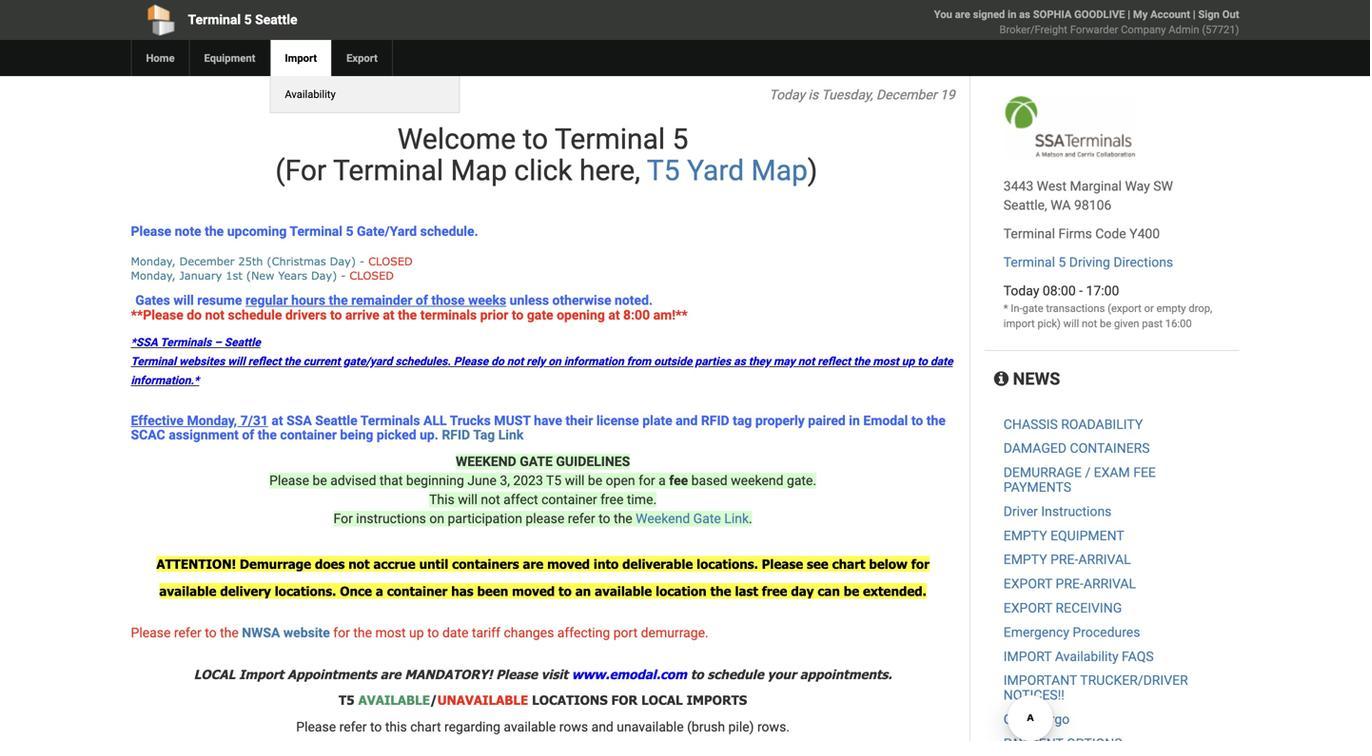 Task type: locate. For each thing, give the bounding box(es) containing it.
refer for please refer to this chart regarding available rows and unavailable (brush pile) rows.
[[339, 720, 367, 735]]

on
[[549, 355, 561, 368], [430, 511, 445, 527]]

*
[[1004, 302, 1009, 315]]

be left given
[[1100, 317, 1112, 330]]

accrue
[[374, 556, 416, 572]]

from
[[627, 355, 651, 368]]

empty down empty equipment link
[[1004, 552, 1048, 568]]

please refer to the nwsa website for the most up to date tariff changes affecting port demurrage.
[[131, 625, 709, 641]]

0 vertical spatial of
[[416, 293, 428, 309]]

pre- down "empty pre-arrival" link
[[1056, 576, 1084, 592]]

admin
[[1169, 23, 1200, 36]]

1 horizontal spatial availability
[[1056, 649, 1119, 665]]

refer down attention!
[[174, 625, 202, 641]]

1 horizontal spatial are
[[523, 556, 544, 572]]

1 horizontal spatial map
[[752, 154, 808, 188]]

1 horizontal spatial import
[[285, 52, 317, 64]]

chart right this at the left of the page
[[410, 720, 441, 735]]

2 export from the top
[[1004, 601, 1053, 616]]

container up please at the left bottom
[[542, 492, 597, 508]]

1 vertical spatial a
[[376, 584, 383, 599]]

0 vertical spatial today
[[770, 87, 805, 103]]

moved right the been
[[512, 584, 555, 599]]

for up time.
[[639, 473, 656, 489]]

1st
[[226, 269, 243, 282]]

chassis roadability damaged containers demurrage / exam fee payments driver instructions empty equipment empty pre-arrival export pre-arrival export receiving emergency procedures import availability faqs important trucker/driver notices!! oog cargo
[[1004, 417, 1189, 728]]

0 horizontal spatial most
[[376, 625, 406, 641]]

today for today is tuesday, december 19
[[770, 87, 805, 103]]

oog
[[1004, 712, 1031, 728]]

terminal inside the *ssa terminals – seattle terminal websites will reflect the current gate/yard schedules. please do not rely on information from outside parties as they may not reflect the most up to date information.*
[[131, 355, 176, 368]]

at right 'arrive'
[[383, 307, 395, 323]]

1 vertical spatial of
[[242, 428, 254, 443]]

98106
[[1075, 198, 1112, 213]]

import down nwsa
[[239, 667, 284, 682]]

not right may
[[798, 355, 815, 368]]

0 horizontal spatial reflect
[[248, 355, 281, 368]]

2 vertical spatial for
[[333, 625, 350, 641]]

1 horizontal spatial do
[[491, 355, 504, 368]]

1 vertical spatial refer
[[174, 625, 202, 641]]

1 vertical spatial export
[[1004, 601, 1053, 616]]

appointments.
[[800, 667, 892, 682]]

1 vertical spatial most
[[376, 625, 406, 641]]

1 horizontal spatial locations.
[[697, 556, 758, 572]]

export up the emergency
[[1004, 601, 1053, 616]]

most up emodal
[[873, 355, 899, 368]]

and right rows
[[592, 720, 614, 735]]

regarding
[[445, 720, 501, 735]]

0 horizontal spatial do
[[187, 307, 202, 323]]

1 vertical spatial as
[[734, 355, 746, 368]]

local down delivery
[[194, 667, 235, 682]]

chart inside "attention! demurrage does not accrue until containers are moved into deliverable locations. please see chart below for available delivery locations. once a container has been moved to an available location the last free day can be extended."
[[833, 556, 866, 572]]

please down appointments on the left bottom of page
[[296, 720, 336, 735]]

free inside weekend gate guidelines please be advised that beginning june 3, 2023 t5 will be open for a fee based weekend gate. this will not affect container free time. for instructions on participation please refer to the weekend gate link .
[[601, 492, 624, 508]]

appointments
[[288, 667, 377, 682]]

in right signed
[[1008, 8, 1017, 20]]

2 vertical spatial seattle
[[315, 413, 358, 429]]

will inside today                                                                                                                                                                                                                                                                                                                                                                                                                                                                                                                                                                                                                                                                                                           08:00 - 17:00 * in-gate transactions (export or empty drop, import pick) will not be given past 16:00
[[1064, 317, 1080, 330]]

2 vertical spatial -
[[1080, 283, 1083, 299]]

at left ssa
[[272, 413, 283, 429]]

1 vertical spatial do
[[491, 355, 504, 368]]

container down until at the bottom
[[387, 584, 448, 599]]

damaged containers link
[[1004, 441, 1150, 457]]

as inside you are signed in as sophia goodlive | my account | sign out broker/freight forwarder company admin (57721)
[[1020, 8, 1031, 20]]

1 horizontal spatial for
[[639, 473, 656, 489]]

1 horizontal spatial schedule
[[708, 667, 764, 682]]

emergency
[[1004, 625, 1070, 641]]

in right paired
[[849, 413, 860, 429]]

free left day
[[762, 584, 788, 599]]

emergency procedures link
[[1004, 625, 1141, 641]]

- up 'arrive'
[[341, 269, 346, 282]]

0 horizontal spatial local
[[194, 667, 235, 682]]

welcome to terminal 5 (for terminal map click here, t5 yard map )
[[268, 122, 818, 188]]

the down time.
[[614, 511, 633, 527]]

available down the t5 available / unavailable locations for local imports on the bottom of the page
[[504, 720, 556, 735]]

terminals up websites
[[160, 336, 212, 349]]

2 horizontal spatial t5
[[647, 154, 680, 188]]

will inside the gates will resume regular hours the remainder of those weeks unless otherwise noted. **please do not schedule drivers to arrive at the terminals prior to gate opening at 8:00 am!**
[[174, 293, 194, 309]]

2 horizontal spatial -
[[1080, 283, 1083, 299]]

link
[[499, 428, 524, 443], [725, 511, 749, 527]]

1 horizontal spatial december
[[877, 87, 937, 103]]

1 vertical spatial terminals
[[361, 413, 420, 429]]

damaged
[[1004, 441, 1067, 457]]

container inside at ssa seattle terminals all trucks must have their license plate and rfid tag properly paired in emodal to the scac assignment of the container being picked up.
[[280, 428, 337, 443]]

1 vertical spatial availability
[[1056, 649, 1119, 665]]

the left "last"
[[711, 584, 732, 599]]

link right gate
[[725, 511, 749, 527]]

today                                                                                                                                                                                                                                                                                                                                                                                                                                                                                                                                                                                                                                                                                                           08:00 - 17:00 * in-gate transactions (export or empty drop, import pick) will not be given past 16:00
[[1004, 283, 1213, 330]]

2 horizontal spatial for
[[912, 556, 930, 572]]

export up export receiving link
[[1004, 576, 1053, 592]]

5 inside welcome to terminal 5 (for terminal map click here, t5 yard map )
[[673, 122, 689, 156]]

on inside weekend gate guidelines please be advised that beginning june 3, 2023 t5 will be open for a fee based weekend gate. this will not affect container free time. for instructions on participation please refer to the weekend gate link .
[[430, 511, 445, 527]]

local import appointments are mandatory! please visit www.emodal.com to schedule your appointments.
[[194, 667, 892, 682]]

0 horizontal spatial of
[[242, 428, 254, 443]]

free
[[601, 492, 624, 508], [762, 584, 788, 599]]

free down open
[[601, 492, 624, 508]]

the right emodal
[[927, 413, 946, 429]]

effective
[[131, 413, 184, 429]]

1 vertical spatial in
[[849, 413, 860, 429]]

websites
[[179, 355, 225, 368]]

1 horizontal spatial |
[[1193, 8, 1196, 20]]

1 horizontal spatial link
[[725, 511, 749, 527]]

1 horizontal spatial /
[[1086, 465, 1091, 481]]

driver
[[1004, 504, 1038, 520]]

firms
[[1059, 226, 1093, 242]]

0 horizontal spatial map
[[451, 154, 507, 188]]

containers
[[452, 556, 519, 572]]

schedule down (new
[[228, 307, 282, 323]]

0 horizontal spatial on
[[430, 511, 445, 527]]

0 horizontal spatial /
[[430, 692, 438, 708]]

please up day
[[762, 556, 804, 572]]

that
[[380, 473, 403, 489]]

on right "rely"
[[549, 355, 561, 368]]

0 horizontal spatial availability
[[285, 88, 336, 100]]

import up availability link
[[285, 52, 317, 64]]

june
[[468, 473, 497, 489]]

0 vertical spatial most
[[873, 355, 899, 368]]

refer left this at the left of the page
[[339, 720, 367, 735]]

locations. down does
[[275, 584, 336, 599]]

arrive
[[345, 307, 380, 323]]

seattle for terminal
[[255, 12, 298, 28]]

monday,
[[131, 254, 176, 268], [131, 269, 176, 282], [187, 413, 237, 429]]

1 vertical spatial today
[[1004, 283, 1040, 299]]

december left 19
[[877, 87, 937, 103]]

seattle inside the *ssa terminals – seattle terminal websites will reflect the current gate/yard schedules. please do not rely on information from outside parties as they may not reflect the most up to date information.*
[[224, 336, 261, 349]]

fee
[[669, 473, 688, 489]]

of right the assignment
[[242, 428, 254, 443]]

schedule.
[[420, 224, 478, 239]]

1 horizontal spatial chart
[[833, 556, 866, 572]]

attention! demurrage does not accrue until containers are moved into deliverable locations. please see chart below for available delivery locations. once a container has been moved to an available location the last free day can be extended.
[[156, 556, 930, 599]]

0 horizontal spatial at
[[272, 413, 283, 429]]

are down please at the left bottom
[[523, 556, 544, 572]]

and
[[676, 413, 698, 429], [592, 720, 614, 735]]

not up participation
[[481, 492, 500, 508]]

1 horizontal spatial today
[[1004, 283, 1040, 299]]

seattle up import link
[[255, 12, 298, 28]]

2 vertical spatial container
[[387, 584, 448, 599]]

weekend
[[456, 454, 517, 470]]

december up january on the left of page
[[180, 254, 235, 268]]

0 vertical spatial arrival
[[1079, 552, 1131, 568]]

1 horizontal spatial a
[[659, 473, 666, 489]]

empty pre-arrival link
[[1004, 552, 1131, 568]]

do inside the gates will resume regular hours the remainder of those weeks unless otherwise noted. **please do not schedule drivers to arrive at the terminals prior to gate opening at 8:00 am!**
[[187, 307, 202, 323]]

1 horizontal spatial of
[[416, 293, 428, 309]]

1 horizontal spatial in
[[1008, 8, 1017, 20]]

the right hours
[[329, 293, 348, 309]]

1 vertical spatial december
[[180, 254, 235, 268]]

gates will resume regular hours the remainder of those weeks unless otherwise noted. **please do not schedule drivers to arrive at the terminals prior to gate opening at 8:00 am!**
[[131, 293, 688, 323]]

1 vertical spatial empty
[[1004, 552, 1048, 568]]

seattle right –
[[224, 336, 261, 349]]

1 | from the left
[[1128, 8, 1131, 20]]

0 vertical spatial december
[[877, 87, 937, 103]]

chart right see
[[833, 556, 866, 572]]

2 | from the left
[[1193, 8, 1196, 20]]

0 vertical spatial a
[[659, 473, 666, 489]]

empty down 'driver'
[[1004, 528, 1048, 544]]

5 right here,
[[673, 122, 689, 156]]

to inside "attention! demurrage does not accrue until containers are moved into deliverable locations. please see chart below for available delivery locations. once a container has been moved to an available location the last free day can be extended."
[[559, 584, 572, 599]]

please inside the *ssa terminals – seattle terminal websites will reflect the current gate/yard schedules. please do not rely on information from outside parties as they may not reflect the most up to date information.*
[[454, 355, 489, 368]]

are right you
[[955, 8, 971, 20]]

emodal
[[864, 413, 908, 429]]

5 left driving
[[1059, 255, 1066, 270]]

1 horizontal spatial rfid
[[701, 413, 730, 429]]

2 reflect from the left
[[818, 355, 851, 368]]

be right can
[[844, 584, 860, 599]]

3,
[[500, 473, 510, 489]]

to inside at ssa seattle terminals all trucks must have their license plate and rfid tag properly paired in emodal to the scac assignment of the container being picked up.
[[912, 413, 924, 429]]

do left "rely"
[[491, 355, 504, 368]]

gate left opening
[[527, 307, 554, 323]]

rfid left tag
[[701, 413, 730, 429]]

2 horizontal spatial are
[[955, 8, 971, 20]]

must
[[494, 413, 531, 429]]

sw
[[1154, 178, 1174, 194]]

| left the my
[[1128, 8, 1131, 20]]

1 vertical spatial schedule
[[708, 667, 764, 682]]

2 vertical spatial are
[[381, 667, 401, 682]]

available down attention!
[[159, 584, 217, 599]]

gate inside today                                                                                                                                                                                                                                                                                                                                                                                                                                                                                                                                                                                                                                                                                                           08:00 - 17:00 * in-gate transactions (export or empty drop, import pick) will not be given past 16:00
[[1023, 302, 1044, 315]]

will right websites
[[228, 355, 245, 368]]

at ssa seattle terminals all trucks must have their license plate and rfid tag properly paired in emodal to the scac assignment of the container being picked up.
[[131, 413, 946, 443]]

effective monday, 7/31
[[131, 413, 268, 429]]

nwsa website link
[[242, 625, 330, 641]]

to inside weekend gate guidelines please be advised that beginning june 3, 2023 t5 will be open for a fee based weekend gate. this will not affect container free time. for instructions on participation please refer to the weekend gate link .
[[599, 511, 611, 527]]

1 vertical spatial local
[[642, 692, 683, 708]]

tuesday,
[[822, 87, 873, 103]]

empty equipment link
[[1004, 528, 1125, 544]]

last
[[735, 584, 759, 599]]

0 horizontal spatial link
[[499, 428, 524, 443]]

important
[[1004, 673, 1078, 689]]

of left those on the top of the page
[[416, 293, 428, 309]]

5 left 'gate/yard'
[[346, 224, 354, 239]]

pre- down empty equipment link
[[1051, 552, 1079, 568]]

the down once
[[353, 625, 372, 641]]

based
[[692, 473, 728, 489]]

on down this
[[430, 511, 445, 527]]

affect
[[504, 492, 538, 508]]

1 reflect from the left
[[248, 355, 281, 368]]

1 horizontal spatial most
[[873, 355, 899, 368]]

arrival up receiving
[[1084, 576, 1137, 592]]

0 horizontal spatial today
[[770, 87, 805, 103]]

open
[[606, 473, 636, 489]]

link right tag on the left bottom of the page
[[499, 428, 524, 443]]

available down into
[[595, 584, 652, 599]]

seattle inside at ssa seattle terminals all trucks must have their license plate and rfid tag properly paired in emodal to the scac assignment of the container being picked up.
[[315, 413, 358, 429]]

2023
[[513, 473, 543, 489]]

available
[[159, 584, 217, 599], [595, 584, 652, 599], [504, 720, 556, 735]]

schedule
[[228, 307, 282, 323], [708, 667, 764, 682]]

1 horizontal spatial free
[[762, 584, 788, 599]]

driver instructions link
[[1004, 504, 1112, 520]]

0 vertical spatial local
[[194, 667, 235, 682]]

| left sign
[[1193, 8, 1196, 20]]

your
[[768, 667, 797, 682]]

ssa
[[287, 413, 312, 429]]

not
[[205, 307, 225, 323], [1082, 317, 1098, 330], [507, 355, 524, 368], [798, 355, 815, 368], [481, 492, 500, 508], [349, 556, 370, 572]]

please down ssa
[[270, 473, 309, 489]]

of
[[416, 293, 428, 309], [242, 428, 254, 443]]

(57721)
[[1203, 23, 1240, 36]]

refer right please at the left bottom
[[568, 511, 596, 527]]

0 vertical spatial pre-
[[1051, 552, 1079, 568]]

be down guidelines
[[588, 473, 603, 489]]

0 vertical spatial date
[[931, 355, 953, 368]]

t5 down appointments on the left bottom of page
[[339, 692, 355, 708]]

0 vertical spatial seattle
[[255, 12, 298, 28]]

0 horizontal spatial terminals
[[160, 336, 212, 349]]

0 horizontal spatial as
[[734, 355, 746, 368]]

scac
[[131, 428, 165, 443]]

1 export from the top
[[1004, 576, 1053, 592]]

or
[[1145, 302, 1154, 315]]

/ inside chassis roadability damaged containers demurrage / exam fee payments driver instructions empty equipment empty pre-arrival export pre-arrival export receiving emergency procedures import availability faqs important trucker/driver notices!! oog cargo
[[1086, 465, 1091, 481]]

arrival
[[1079, 552, 1131, 568], [1084, 576, 1137, 592]]

0 vertical spatial day)
[[330, 254, 356, 268]]

the inside "attention! demurrage does not accrue until containers are moved into deliverable locations. please see chart below for available delivery locations. once a container has been moved to an available location the last free day can be extended."
[[711, 584, 732, 599]]

are inside you are signed in as sophia goodlive | my account | sign out broker/freight forwarder company admin (57721)
[[955, 8, 971, 20]]

reflect left the current
[[248, 355, 281, 368]]

availability down import link
[[285, 88, 336, 100]]

0 vertical spatial import
[[285, 52, 317, 64]]

availability inside chassis roadability damaged containers demurrage / exam fee payments driver instructions empty equipment empty pre-arrival export pre-arrival export receiving emergency procedures import availability faqs important trucker/driver notices!! oog cargo
[[1056, 649, 1119, 665]]

wa
[[1051, 198, 1071, 213]]

today inside today                                                                                                                                                                                                                                                                                                                                                                                                                                                                                                                                                                                                                                                                                                           08:00 - 17:00 * in-gate transactions (export or empty drop, import pick) will not be given past 16:00
[[1004, 283, 1040, 299]]

export
[[347, 52, 378, 64]]

1 horizontal spatial terminals
[[361, 413, 420, 429]]

been
[[477, 584, 509, 599]]

0 horizontal spatial |
[[1128, 8, 1131, 20]]

will down transactions
[[1064, 317, 1080, 330]]

refer for please refer to the nwsa website for the most up to date tariff changes affecting port demurrage.
[[174, 625, 202, 641]]

0 vertical spatial up
[[902, 355, 915, 368]]

be left "advised"
[[313, 473, 327, 489]]

instructions
[[1042, 504, 1112, 520]]

availability down emergency procedures link
[[1056, 649, 1119, 665]]

t5
[[647, 154, 680, 188], [546, 473, 562, 489], [339, 692, 355, 708]]

0 horizontal spatial refer
[[174, 625, 202, 641]]

to inside the *ssa terminals – seattle terminal websites will reflect the current gate/yard schedules. please do not rely on information from outside parties as they may not reflect the most up to date information.*
[[918, 355, 928, 368]]

0 vertical spatial empty
[[1004, 528, 1048, 544]]

0 vertical spatial and
[[676, 413, 698, 429]]

terminals inside at ssa seattle terminals all trucks must have their license plate and rfid tag properly paired in emodal to the scac assignment of the container being picked up.
[[361, 413, 420, 429]]

will down january on the left of page
[[174, 293, 194, 309]]

schedule up imports
[[708, 667, 764, 682]]

today left is
[[770, 87, 805, 103]]

2 vertical spatial refer
[[339, 720, 367, 735]]

1 vertical spatial pre-
[[1056, 576, 1084, 592]]

equipment
[[1051, 528, 1125, 544]]

1 horizontal spatial as
[[1020, 8, 1031, 20]]

0 horizontal spatial up
[[409, 625, 424, 641]]

december inside monday, december 25th (christmas day) - closed monday, january 1st (new years day) - closed
[[180, 254, 235, 268]]

1 vertical spatial are
[[523, 556, 544, 572]]

t5 right 2023
[[546, 473, 562, 489]]

of inside the gates will resume regular hours the remainder of those weeks unless otherwise noted. **please do not schedule drivers to arrive at the terminals prior to gate opening at 8:00 am!**
[[416, 293, 428, 309]]

0 vertical spatial t5
[[647, 154, 680, 188]]

1 vertical spatial for
[[912, 556, 930, 572]]

- down 'gate/yard'
[[360, 254, 365, 268]]

0 vertical spatial for
[[639, 473, 656, 489]]

not left "rely"
[[507, 355, 524, 368]]

locations. up "last"
[[697, 556, 758, 572]]

not down transactions
[[1082, 317, 1098, 330]]

be
[[1100, 317, 1112, 330], [313, 473, 327, 489], [588, 473, 603, 489], [844, 584, 860, 599]]

roadability
[[1062, 417, 1143, 432]]

do right **please at the left
[[187, 307, 202, 323]]

be inside "attention! demurrage does not accrue until containers are moved into deliverable locations. please see chart below for available delivery locations. once a container has been moved to an available location the last free day can be extended."
[[844, 584, 860, 599]]

0 horizontal spatial date
[[443, 625, 469, 641]]

up inside the *ssa terminals – seattle terminal websites will reflect the current gate/yard schedules. please do not rely on information from outside parties as they may not reflect the most up to date information.*
[[902, 355, 915, 368]]

up up emodal
[[902, 355, 915, 368]]

free inside "attention! demurrage does not accrue until containers are moved into deliverable locations. please see chart below for available delivery locations. once a container has been moved to an available location the last free day can be extended."
[[762, 584, 788, 599]]

2 horizontal spatial refer
[[568, 511, 596, 527]]

3443 west marginal way sw seattle, wa 98106
[[1004, 178, 1174, 213]]

broker/freight
[[1000, 23, 1068, 36]]

0 vertical spatial on
[[549, 355, 561, 368]]

1 empty from the top
[[1004, 528, 1048, 544]]

closed down 'gate/yard'
[[368, 254, 413, 268]]

weeks
[[468, 293, 507, 309]]

container left being
[[280, 428, 337, 443]]

16:00
[[1166, 317, 1192, 330]]

0 horizontal spatial and
[[592, 720, 614, 735]]

0 vertical spatial availability
[[285, 88, 336, 100]]

please inside weekend gate guidelines please be advised that beginning june 3, 2023 t5 will be open for a fee based weekend gate. this will not affect container free time. for instructions on participation please refer to the weekend gate link .
[[270, 473, 309, 489]]

the left ssa
[[258, 428, 277, 443]]

and right plate
[[676, 413, 698, 429]]

do inside the *ssa terminals – seattle terminal websites will reflect the current gate/yard schedules. please do not rely on information from outside parties as they may not reflect the most up to date information.*
[[491, 355, 504, 368]]

day) right (christmas
[[330, 254, 356, 268]]

map right yard
[[752, 154, 808, 188]]

|
[[1128, 8, 1131, 20], [1193, 8, 1196, 20]]

my account link
[[1134, 8, 1191, 20]]

goodlive
[[1075, 8, 1126, 20]]

closed up remainder
[[350, 269, 394, 282]]

deliverable
[[623, 556, 693, 572]]

are inside "attention! demurrage does not accrue until containers are moved into deliverable locations. please see chart below for available delivery locations. once a container has been moved to an available location the last free day can be extended."
[[523, 556, 544, 572]]

5
[[244, 12, 252, 28], [673, 122, 689, 156], [346, 224, 354, 239], [1059, 255, 1066, 270]]

for right below
[[912, 556, 930, 572]]

0 vertical spatial chart
[[833, 556, 866, 572]]

/ left exam
[[1086, 465, 1091, 481]]

have
[[534, 413, 563, 429]]



Task type: vqa. For each thing, say whether or not it's contained in the screenshot.
properly
yes



Task type: describe. For each thing, give the bounding box(es) containing it.
on inside the *ssa terminals – seattle terminal websites will reflect the current gate/yard schedules. please do not rely on information from outside parties as they may not reflect the most up to date information.*
[[549, 355, 561, 368]]

1 vertical spatial chart
[[410, 720, 441, 735]]

years
[[278, 269, 307, 282]]

trucks
[[450, 413, 491, 429]]

a inside weekend gate guidelines please be advised that beginning june 3, 2023 t5 will be open for a fee based weekend gate. this will not affect container free time. for instructions on participation please refer to the weekend gate link .
[[659, 473, 666, 489]]

t5 inside welcome to terminal 5 (for terminal map click here, t5 yard map )
[[647, 154, 680, 188]]

of inside at ssa seattle terminals all trucks must have their license plate and rfid tag properly paired in emodal to the scac assignment of the container being picked up.
[[242, 428, 254, 443]]

gate inside the gates will resume regular hours the remainder of those weeks unless otherwise noted. **please do not schedule drivers to arrive at the terminals prior to gate opening at 8:00 am!**
[[527, 307, 554, 323]]

please refer to this chart regarding available rows and unavailable (brush pile) rows.
[[296, 720, 790, 735]]

info circle image
[[995, 370, 1009, 387]]

08:00
[[1043, 283, 1076, 299]]

please inside "attention! demurrage does not accrue until containers are moved into deliverable locations. please see chart below for available delivery locations. once a container has been moved to an available location the last free day can be extended."
[[762, 556, 804, 572]]

in-
[[1011, 302, 1023, 315]]

company
[[1121, 23, 1167, 36]]

(new
[[246, 269, 275, 282]]

the inside weekend gate guidelines please be advised that beginning june 3, 2023 t5 will be open for a fee based weekend gate. this will not affect container free time. for instructions on participation please refer to the weekend gate link .
[[614, 511, 633, 527]]

terminals inside the *ssa terminals – seattle terminal websites will reflect the current gate/yard schedules. please do not rely on information from outside parties as they may not reflect the most up to date information.*
[[160, 336, 212, 349]]

7/31
[[240, 413, 268, 429]]

2 empty from the top
[[1004, 552, 1048, 568]]

visit
[[541, 667, 568, 682]]

5 up equipment
[[244, 12, 252, 28]]

will down june
[[458, 492, 478, 508]]

drivers
[[285, 307, 327, 323]]

code
[[1096, 226, 1127, 242]]

*ssa
[[131, 336, 158, 349]]

their
[[566, 413, 593, 429]]

affecting
[[558, 625, 610, 641]]

2 horizontal spatial at
[[609, 307, 620, 323]]

demurrage
[[240, 556, 311, 572]]

schedule inside the gates will resume regular hours the remainder of those weeks unless otherwise noted. **please do not schedule drivers to arrive at the terminals prior to gate opening at 8:00 am!**
[[228, 307, 282, 323]]

0 horizontal spatial are
[[381, 667, 401, 682]]

1 horizontal spatial -
[[360, 254, 365, 268]]

unless
[[510, 293, 549, 309]]

note
[[175, 224, 201, 239]]

refer inside weekend gate guidelines please be advised that beginning june 3, 2023 t5 will be open for a fee based weekend gate. this will not affect container free time. for instructions on participation please refer to the weekend gate link .
[[568, 511, 596, 527]]

for inside "attention! demurrage does not accrue until containers are moved into deliverable locations. please see chart below for available delivery locations. once a container has been moved to an available location the last free day can be extended."
[[912, 556, 930, 572]]

terminal 5 seattle image
[[1004, 95, 1136, 158]]

rely
[[527, 355, 546, 368]]

will down guidelines
[[565, 473, 585, 489]]

opening
[[557, 307, 605, 323]]

the up emodal
[[854, 355, 870, 368]]

for
[[612, 692, 638, 708]]

monday, december 25th (christmas day) - closed monday, january 1st (new years day) - closed
[[131, 254, 413, 282]]

rfid tag link link
[[442, 428, 527, 443]]

paired
[[808, 413, 846, 429]]

today for today                                                                                                                                                                                                                                                                                                                                                                                                                                                                                                                                                                                                                                                                                                           08:00 - 17:00 * in-gate transactions (export or empty drop, import pick) will not be given past 16:00
[[1004, 283, 1040, 299]]

sophia
[[1033, 8, 1072, 20]]

1 vertical spatial up
[[409, 625, 424, 641]]

.
[[749, 511, 753, 527]]

1 vertical spatial locations.
[[275, 584, 336, 599]]

welcome
[[398, 122, 516, 156]]

equipment
[[204, 52, 255, 64]]

driving
[[1070, 255, 1111, 270]]

locations
[[532, 692, 608, 708]]

guidelines
[[556, 454, 630, 470]]

information.*
[[131, 374, 199, 387]]

1 horizontal spatial at
[[383, 307, 395, 323]]

click
[[514, 154, 573, 188]]

advised
[[331, 473, 376, 489]]

a inside "attention! demurrage does not accrue until containers are moved into deliverable locations. please see chart below for available delivery locations. once a container has been moved to an available location the last free day can be extended."
[[376, 584, 383, 599]]

am!**
[[654, 307, 688, 323]]

january
[[180, 269, 222, 282]]

2 horizontal spatial available
[[595, 584, 652, 599]]

be inside today                                                                                                                                                                                                                                                                                                                                                                                                                                                                                                                                                                                                                                                                                                           08:00 - 17:00 * in-gate transactions (export or empty drop, import pick) will not be given past 16:00
[[1100, 317, 1112, 330]]

in inside you are signed in as sophia goodlive | my account | sign out broker/freight forwarder company admin (57721)
[[1008, 8, 1017, 20]]

in inside at ssa seattle terminals all trucks must have their license plate and rfid tag properly paired in emodal to the scac assignment of the container being picked up.
[[849, 413, 860, 429]]

not inside today                                                                                                                                                                                                                                                                                                                                                                                                                                                                                                                                                                                                                                                                                                           08:00 - 17:00 * in-gate transactions (export or empty drop, import pick) will not be given past 16:00
[[1082, 317, 1098, 330]]

those
[[432, 293, 465, 309]]

1 vertical spatial closed
[[350, 269, 394, 282]]

nwsa
[[242, 625, 280, 641]]

tag
[[473, 428, 495, 443]]

container inside weekend gate guidelines please be advised that beginning june 3, 2023 t5 will be open for a fee based weekend gate. this will not affect container free time. for instructions on participation please refer to the weekend gate link .
[[542, 492, 597, 508]]

export link
[[331, 40, 392, 76]]

2 map from the left
[[752, 154, 808, 188]]

please left note
[[131, 224, 171, 239]]

0 horizontal spatial t5
[[339, 692, 355, 708]]

tag
[[733, 413, 752, 429]]

the right note
[[205, 224, 224, 239]]

seattle for at
[[315, 413, 358, 429]]

*ssa terminals – seattle terminal websites will reflect the current gate/yard schedules. please do not rely on information from outside parties as they may not reflect the most up to date information.*
[[131, 336, 953, 387]]

0 vertical spatial moved
[[547, 556, 590, 572]]

will inside the *ssa terminals – seattle terminal websites will reflect the current gate/yard schedules. please do not rely on information from outside parties as they may not reflect the most up to date information.*
[[228, 355, 245, 368]]

delivery
[[220, 584, 271, 599]]

outside
[[654, 355, 692, 368]]

1 vertical spatial date
[[443, 625, 469, 641]]

chassis roadability link
[[1004, 417, 1143, 432]]

0 vertical spatial closed
[[368, 254, 413, 268]]

1 map from the left
[[451, 154, 507, 188]]

3443
[[1004, 178, 1034, 194]]

this
[[429, 492, 455, 508]]

at inside at ssa seattle terminals all trucks must have their license plate and rfid tag properly paired in emodal to the scac assignment of the container being picked up.
[[272, 413, 283, 429]]

rfid inside at ssa seattle terminals all trucks must have their license plate and rfid tag properly paired in emodal to the scac assignment of the container being picked up.
[[701, 413, 730, 429]]

the left the current
[[284, 355, 301, 368]]

until
[[419, 556, 449, 572]]

t5 inside weekend gate guidelines please be advised that beginning june 3, 2023 t5 will be open for a fee based weekend gate. this will not affect container free time. for instructions on participation please refer to the weekend gate link .
[[546, 473, 562, 489]]

has
[[451, 584, 474, 599]]

0 horizontal spatial for
[[333, 625, 350, 641]]

export pre-arrival link
[[1004, 576, 1137, 592]]

important trucker/driver notices!! link
[[1004, 673, 1189, 704]]

0 horizontal spatial available
[[159, 584, 217, 599]]

and inside at ssa seattle terminals all trucks must have their license plate and rfid tag properly paired in emodal to the scac assignment of the container being picked up.
[[676, 413, 698, 429]]

availability inside availability link
[[285, 88, 336, 100]]

does
[[315, 556, 345, 572]]

import link
[[270, 40, 331, 76]]

all
[[424, 413, 447, 429]]

not inside weekend gate guidelines please be advised that beginning june 3, 2023 t5 will be open for a fee based weekend gate. this will not affect container free time. for instructions on participation please refer to the weekend gate link .
[[481, 492, 500, 508]]

terminal 5 driving directions link
[[1004, 255, 1174, 270]]

please note the upcoming terminal 5 gate/yard schedule.
[[131, 224, 478, 239]]

available
[[358, 692, 430, 708]]

for inside weekend gate guidelines please be advised that beginning june 3, 2023 t5 will be open for a fee based weekend gate. this will not affect container free time. for instructions on participation please refer to the weekend gate link .
[[639, 473, 656, 489]]

please up the t5 available / unavailable locations for local imports on the bottom of the page
[[496, 667, 538, 682]]

beginning
[[406, 473, 464, 489]]

not inside the gates will resume regular hours the remainder of those weeks unless otherwise noted. **please do not schedule drivers to arrive at the terminals prior to gate opening at 8:00 am!**
[[205, 307, 225, 323]]

1 vertical spatial -
[[341, 269, 346, 282]]

terminal 5 seattle link
[[131, 0, 576, 40]]

(for
[[275, 154, 327, 188]]

most inside the *ssa terminals – seattle terminal websites will reflect the current gate/yard schedules. please do not rely on information from outside parties as they may not reflect the most up to date information.*
[[873, 355, 899, 368]]

**please
[[131, 307, 184, 323]]

1 vertical spatial monday,
[[131, 269, 176, 282]]

- inside today                                                                                                                                                                                                                                                                                                                                                                                                                                                                                                                                                                                                                                                                                                           08:00 - 17:00 * in-gate transactions (export or empty drop, import pick) will not be given past 16:00
[[1080, 283, 1083, 299]]

the left nwsa
[[220, 625, 239, 641]]

link inside weekend gate guidelines please be advised that beginning june 3, 2023 t5 will be open for a fee based weekend gate. this will not affect container free time. for instructions on participation please refer to the weekend gate link .
[[725, 511, 749, 527]]

information
[[564, 355, 624, 368]]

forwarder
[[1071, 23, 1119, 36]]

gates
[[135, 293, 170, 309]]

an
[[576, 584, 591, 599]]

as inside the *ssa terminals – seattle terminal websites will reflect the current gate/yard schedules. please do not rely on information from outside parties as they may not reflect the most up to date information.*
[[734, 355, 746, 368]]

noted.
[[615, 293, 653, 309]]

1 horizontal spatial available
[[504, 720, 556, 735]]

1 vertical spatial arrival
[[1084, 576, 1137, 592]]

way
[[1126, 178, 1151, 194]]

2 vertical spatial monday,
[[187, 413, 237, 429]]

1 vertical spatial day)
[[311, 269, 337, 282]]

1 vertical spatial /
[[430, 692, 438, 708]]

not inside "attention! demurrage does not accrue until containers are moved into deliverable locations. please see chart below for available delivery locations. once a container has been moved to an available location the last free day can be extended."
[[349, 556, 370, 572]]

0 vertical spatial link
[[499, 428, 524, 443]]

exam
[[1094, 465, 1131, 481]]

containers
[[1070, 441, 1150, 457]]

for
[[334, 511, 353, 527]]

date inside the *ssa terminals – seattle terminal websites will reflect the current gate/yard schedules. please do not rely on information from outside parties as they may not reflect the most up to date information.*
[[931, 355, 953, 368]]

parties
[[695, 355, 731, 368]]

0 horizontal spatial rfid
[[442, 428, 470, 443]]

terminals
[[420, 307, 477, 323]]

0 vertical spatial monday,
[[131, 254, 176, 268]]

regular
[[246, 293, 288, 309]]

time.
[[627, 492, 657, 508]]

1 vertical spatial moved
[[512, 584, 555, 599]]

please down attention!
[[131, 625, 171, 641]]

pick)
[[1038, 317, 1061, 330]]

1 vertical spatial import
[[239, 667, 284, 682]]

up.
[[420, 428, 439, 443]]

day
[[791, 584, 814, 599]]

may
[[774, 355, 796, 368]]

container inside "attention! demurrage does not accrue until containers are moved into deliverable locations. please see chart below for available delivery locations. once a container has been moved to an available location the last free day can be extended."
[[387, 584, 448, 599]]

the left the terminals
[[398, 307, 417, 323]]

to inside welcome to terminal 5 (for terminal map click here, t5 yard map )
[[523, 122, 548, 156]]

gate/yard
[[357, 224, 417, 239]]



